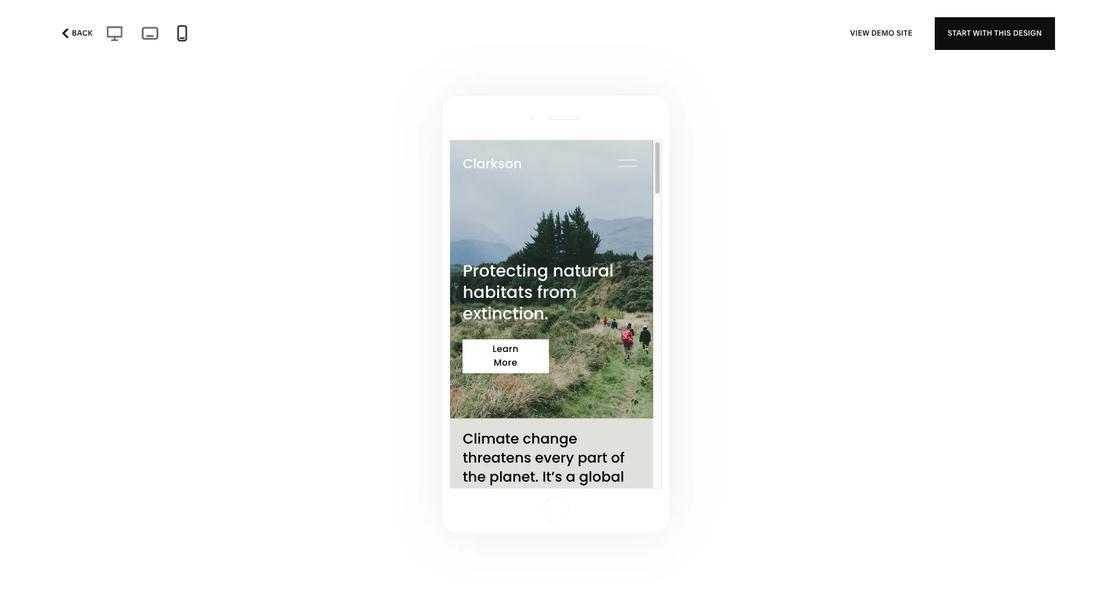 Task type: describe. For each thing, give the bounding box(es) containing it.
back
[[72, 29, 93, 38]]

with
[[973, 29, 993, 38]]

2 - from the left
[[132, 30, 135, 42]]

demo
[[871, 29, 894, 38]]

clarkson image
[[396, 27, 706, 441]]

nature
[[390, 30, 421, 42]]

portfolio
[[91, 30, 129, 42]]

clarkson
[[395, 454, 448, 465]]

start with this design button
[[935, 17, 1055, 50]]

view demo site
[[850, 29, 912, 38]]

services
[[343, 30, 382, 42]]

this
[[994, 29, 1012, 38]]

blog
[[209, 30, 229, 42]]

view
[[850, 29, 869, 38]]

start with this design
[[948, 29, 1042, 38]]

3 - from the left
[[203, 30, 206, 42]]

online
[[26, 30, 56, 42]]

&
[[423, 30, 429, 42]]

courses
[[297, 30, 335, 42]]

back button
[[56, 20, 97, 46]]

store
[[58, 30, 82, 42]]

start
[[948, 29, 971, 38]]

view demo site link
[[850, 17, 912, 50]]



Task type: locate. For each thing, give the bounding box(es) containing it.
online store - portfolio - memberships - blog - scheduling - courses - services - nature & animals
[[26, 30, 468, 42]]

1 - from the left
[[85, 30, 88, 42]]

bailard image
[[747, 27, 1057, 441]]

preview template on a mobile device image
[[173, 24, 191, 42]]

7 - from the left
[[384, 30, 388, 42]]

malone image
[[45, 27, 355, 441]]

- left courses
[[291, 30, 295, 42]]

- right store
[[85, 30, 88, 42]]

5 - from the left
[[291, 30, 295, 42]]

site
[[896, 29, 912, 38]]

- left preview template on a tablet device image
[[132, 30, 135, 42]]

- right blog
[[232, 30, 235, 42]]

design
[[1014, 29, 1042, 38]]

-
[[85, 30, 88, 42], [132, 30, 135, 42], [203, 30, 206, 42], [232, 30, 235, 42], [291, 30, 295, 42], [337, 30, 341, 42], [384, 30, 388, 42]]

scheduling
[[238, 30, 289, 42]]

malone element
[[45, 27, 355, 441]]

preview template on a tablet device image
[[139, 23, 162, 43]]

- left nature
[[384, 30, 388, 42]]

memberships
[[137, 30, 200, 42]]

preview of building your own template image
[[551, 535, 1058, 595]]

animals
[[431, 30, 468, 42]]

preview template on a desktop device image
[[103, 24, 127, 43]]

- left blog
[[203, 30, 206, 42]]

bailard element
[[747, 27, 1057, 441]]

- right courses
[[337, 30, 341, 42]]

4 - from the left
[[232, 30, 235, 42]]

6 - from the left
[[337, 30, 341, 42]]

clarkson element
[[396, 27, 706, 441]]



Task type: vqa. For each thing, say whether or not it's contained in the screenshot.
Scheduling
yes



